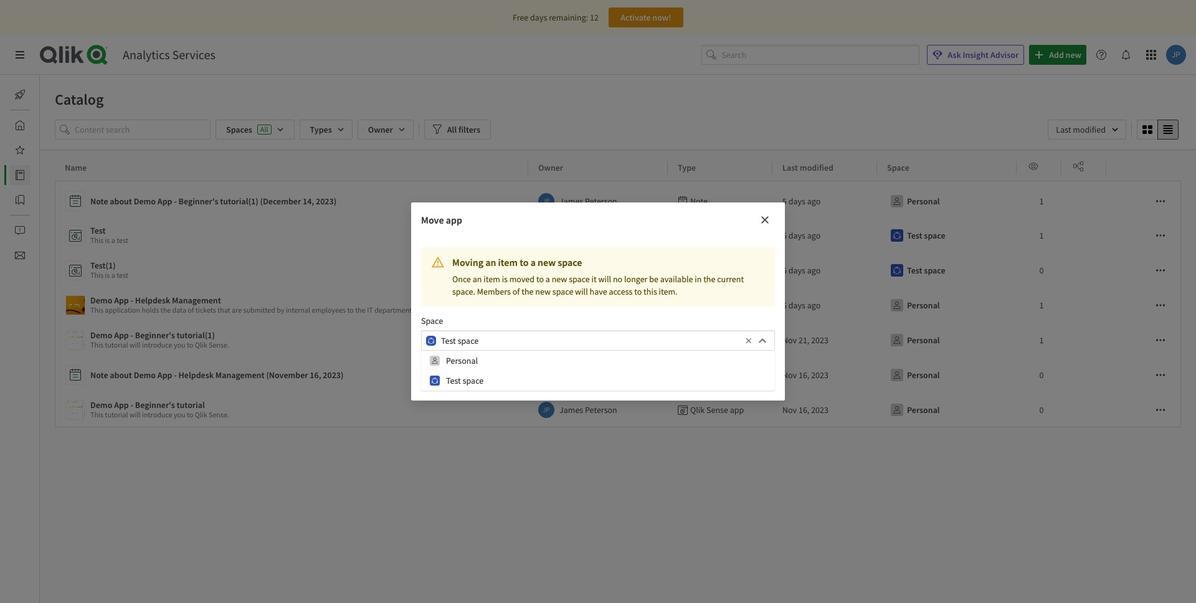 Task type: describe. For each thing, give the bounding box(es) containing it.
(december
[[260, 196, 301, 207]]

demo for demo app - helpdesk management
[[90, 295, 112, 306]]

space inside option
[[463, 375, 484, 387]]

list box inside move app dialog
[[421, 351, 775, 391]]

qlik inside demo app - beginner's tutorial(1) this tutorial will introduce you to qlik sense.
[[195, 340, 207, 350]]

tutorial(1) inside demo app - beginner's tutorial(1) this tutorial will introduce you to qlik sense.
[[177, 330, 215, 341]]

moved
[[509, 274, 535, 285]]

6 days ago button
[[783, 295, 821, 315]]

demo inside note about demo app - beginner's tutorial(1) (december 14, 2023) button
[[134, 196, 156, 207]]

last modified image
[[1048, 120, 1126, 140]]

2023) for note about demo app - beginner's tutorial(1) (december 14, 2023)
[[316, 196, 337, 207]]

0 for ago
[[1040, 265, 1044, 276]]

personal for nov 21, 2023 cell
[[907, 335, 940, 346]]

available
[[660, 274, 693, 285]]

free
[[513, 12, 529, 23]]

searchbar element
[[702, 45, 920, 65]]

personal for second the nov 16, 2023 cell from the bottom
[[907, 369, 940, 381]]

2 0 cell from the top
[[1017, 358, 1062, 393]]

beginner's for tutorial
[[135, 399, 175, 411]]

note for note
[[690, 196, 708, 207]]

home image
[[15, 120, 25, 130]]

james peterson image for nov 16, 2023
[[538, 402, 554, 418]]

Content search text field
[[75, 120, 211, 140]]

demo app - helpdesk management
[[90, 295, 221, 306]]

tutorial(1) inside button
[[220, 196, 258, 207]]

nov 21, 2023 cell
[[773, 323, 877, 358]]

1 5 days ago cell from the top
[[773, 181, 877, 218]]

1 personal button from the top
[[887, 191, 942, 211]]

james peterson cell for test
[[528, 218, 668, 253]]

james peterson for test
[[559, 230, 617, 241]]

in
[[695, 274, 702, 285]]

test for test(1)
[[117, 270, 128, 280]]

2023 for 1
[[811, 335, 829, 346]]

test(1) this is a test
[[90, 260, 128, 280]]

alerts link
[[10, 221, 61, 240]]

peterson for demo
[[585, 404, 617, 416]]

navigate
[[437, 375, 469, 386]]

james peterson for demo
[[559, 404, 617, 416]]

you for tutorial
[[174, 410, 185, 419]]

to inside demo app - beginner's tutorial this tutorial will introduce you to qlik sense.
[[187, 410, 193, 419]]

have
[[590, 286, 607, 297]]

1 james from the top
[[559, 196, 583, 207]]

test for "test space" option
[[446, 375, 461, 387]]

test for test space button related to 1
[[907, 230, 922, 241]]

a inside test this is a test
[[111, 236, 115, 245]]

modified
[[800, 162, 834, 173]]

this inside test this is a test
[[90, 236, 103, 245]]

nov 21, 2023 button
[[783, 330, 829, 350]]

days for demo app - helpdesk management
[[789, 300, 806, 311]]

of
[[513, 286, 520, 297]]

personal button for nov 21, 2023
[[887, 330, 942, 350]]

12
[[590, 12, 599, 23]]

this inside demo app - beginner's tutorial(1) this tutorial will introduce you to qlik sense.
[[90, 340, 103, 350]]

note cell
[[668, 181, 773, 218]]

note for note about demo app - beginner's tutorial(1) (december 14, 2023)
[[90, 196, 108, 207]]

test this is a test
[[90, 225, 128, 245]]

owner
[[538, 162, 563, 173]]

free days remaining: 12
[[513, 12, 599, 23]]

2 2023 from the top
[[811, 369, 829, 381]]

3 qlik sense app from the top
[[690, 300, 744, 311]]

ago for test(1)
[[807, 265, 821, 276]]

to right navigate
[[471, 375, 479, 386]]

qlik sense app image
[[66, 331, 85, 350]]

1 personal cell from the top
[[877, 181, 1017, 218]]

longer
[[624, 274, 648, 285]]

0 vertical spatial item
[[498, 256, 518, 268]]

navigate to space
[[437, 375, 501, 386]]

to left this
[[634, 286, 642, 297]]

16, for nov 16, 2023 button
[[799, 404, 810, 416]]

services
[[172, 47, 215, 62]]

4 qlik sense app from the top
[[690, 335, 744, 346]]

beginner's inside button
[[179, 196, 218, 207]]

you for tutorial(1)
[[174, 340, 185, 350]]

used in image
[[1073, 161, 1083, 171]]

app for demo app - beginner's tutorial this tutorial will introduce you to qlik sense.
[[114, 399, 129, 411]]

advisor
[[991, 49, 1019, 60]]

nov 16, 2023 for second the nov 16, 2023 cell from the bottom
[[783, 369, 829, 381]]

switch view group
[[1137, 120, 1179, 140]]

5 for 1
[[783, 230, 787, 241]]

open sidebar menu image
[[15, 50, 25, 60]]

1 cell for 6 days ago
[[1017, 288, 1062, 323]]

home
[[40, 120, 62, 131]]

note for note about demo app - helpdesk management (november 16, 2023)
[[90, 369, 108, 381]]

app inside button
[[158, 196, 172, 207]]

beginner's for tutorial(1)
[[135, 330, 175, 341]]

no
[[613, 274, 623, 285]]

activate now! link
[[609, 7, 683, 27]]

alerts
[[40, 225, 61, 236]]

qlik sense app cell for test(1)
[[668, 253, 773, 288]]

demo for demo app - beginner's tutorial(1) this tutorial will introduce you to qlik sense.
[[90, 330, 112, 341]]

james peterson cell for demo
[[528, 393, 668, 427]]

4 personal cell from the top
[[877, 358, 1017, 393]]

demo inside note about demo app - helpdesk management (november 16, 2023) button
[[134, 369, 156, 381]]

note about demo app - beginner's tutorial(1) (december 14, 2023)
[[90, 196, 337, 207]]

2 nov from the top
[[783, 369, 797, 381]]

insight
[[963, 49, 989, 60]]

14,
[[303, 196, 314, 207]]

2 nov 16, 2023 cell from the top
[[773, 393, 877, 427]]

catalog link
[[10, 165, 68, 185]]

james for test
[[559, 230, 583, 241]]

analytics services
[[123, 47, 215, 62]]

1 cell for 5 days ago
[[1017, 218, 1062, 253]]

1 horizontal spatial space
[[887, 162, 909, 173]]

last
[[783, 162, 798, 173]]

5 days ago for 0
[[783, 265, 821, 276]]

test space cell for 1
[[877, 218, 1017, 253]]

0 for 2023
[[1040, 404, 1044, 416]]

5 days ago button for 1
[[783, 226, 821, 245]]

personal cell for 6 days ago
[[877, 288, 1017, 323]]

personal for 6 days ago cell
[[907, 300, 940, 311]]

filters region
[[40, 117, 1196, 150]]

- for tutorial(1)
[[131, 330, 133, 341]]

test for test
[[117, 236, 128, 245]]

to inside demo app - beginner's tutorial(1) this tutorial will introduce you to qlik sense.
[[187, 340, 193, 350]]

favorites image
[[15, 145, 25, 155]]

item.
[[659, 286, 678, 297]]

qlik sense app cell for test
[[668, 218, 773, 253]]

0 vertical spatial new
[[538, 256, 556, 268]]

1 cell for nov 21, 2023
[[1017, 323, 1062, 358]]

nov 21, 2023
[[783, 335, 829, 346]]

days for test
[[789, 230, 806, 241]]

move app
[[421, 214, 462, 226]]

- inside button
[[174, 369, 177, 381]]

personal inside option
[[446, 355, 478, 367]]

personal cell for nov 16, 2023
[[877, 393, 1017, 427]]

4 peterson from the top
[[585, 300, 617, 311]]

1 for 5 days ago
[[1040, 230, 1044, 241]]

members
[[477, 286, 511, 297]]

sense. for demo app - beginner's tutorial(1)
[[209, 340, 229, 350]]

5 for 0
[[783, 265, 787, 276]]

1 vertical spatial new
[[552, 274, 567, 285]]

demo app - beginner's tutorial(1) this tutorial will introduce you to qlik sense.
[[90, 330, 229, 350]]

catalog image
[[15, 170, 25, 180]]

it
[[592, 274, 597, 285]]

1 james peterson from the top
[[559, 196, 617, 207]]

ask insight advisor
[[948, 49, 1019, 60]]

personal cell for nov 21, 2023
[[877, 323, 1017, 358]]

space.
[[452, 286, 475, 297]]

james for demo
[[559, 404, 583, 416]]

2 vertical spatial new
[[535, 286, 551, 297]]

app for demo app - beginner's tutorial
[[730, 404, 744, 416]]

(november
[[266, 369, 308, 381]]

type
[[678, 162, 696, 173]]

sense for demo
[[707, 404, 728, 416]]



Task type: vqa. For each thing, say whether or not it's contained in the screenshot.
rightmost an
yes



Task type: locate. For each thing, give the bounding box(es) containing it.
management
[[172, 295, 221, 306], [215, 369, 264, 381]]

catalog right catalog image
[[40, 169, 68, 181]]

3 james peterson from the top
[[559, 265, 617, 276]]

1 test from the top
[[117, 236, 128, 245]]

demo inside demo app - beginner's tutorial(1) this tutorial will introduce you to qlik sense.
[[90, 330, 112, 341]]

4 personal button from the top
[[887, 365, 942, 385]]

this inside demo app - beginner's tutorial this tutorial will introduce you to qlik sense.
[[90, 410, 103, 419]]

2 5 days ago from the top
[[783, 230, 821, 241]]

1 vertical spatial nov 16, 2023
[[783, 404, 829, 416]]

introduce inside demo app - beginner's tutorial(1) this tutorial will introduce you to qlik sense.
[[142, 340, 172, 350]]

app
[[158, 196, 172, 207], [114, 295, 129, 306], [114, 330, 129, 341], [158, 369, 172, 381], [114, 399, 129, 411]]

0 vertical spatial sense.
[[209, 340, 229, 350]]

test for 0's test space button
[[907, 265, 922, 276]]

an
[[485, 256, 496, 268], [473, 274, 482, 285]]

note about demo app - helpdesk management (november 16, 2023)
[[90, 369, 344, 381]]

demo inside 'demo app - helpdesk management' button
[[90, 295, 112, 306]]

1 vertical spatial the
[[522, 286, 534, 297]]

16, for second the nov 16, 2023 cell from the bottom
[[799, 369, 810, 381]]

3 1 cell from the top
[[1017, 288, 1062, 323]]

4 sense from the top
[[707, 335, 728, 346]]

now!
[[653, 12, 671, 23]]

james left it
[[559, 265, 583, 276]]

2 vertical spatial 5
[[783, 265, 787, 276]]

3 1 from the top
[[1040, 300, 1044, 311]]

0 vertical spatial nov 16, 2023
[[783, 369, 829, 381]]

qlik sense app cell for demo app - beginner's tutorial(1)
[[668, 323, 773, 358]]

test up test(1) this is a test
[[117, 236, 128, 245]]

introduce for tutorial
[[142, 410, 172, 419]]

1 nov 16, 2023 from the top
[[783, 369, 829, 381]]

1 qlik sense app from the top
[[690, 230, 744, 241]]

james peterson
[[559, 196, 617, 207], [559, 230, 617, 241], [559, 265, 617, 276], [559, 300, 617, 311], [559, 404, 617, 416]]

1 5 days ago button from the top
[[783, 226, 821, 245]]

james peterson down "test space" option
[[559, 404, 617, 416]]

getting started image
[[15, 90, 25, 100]]

cell
[[1062, 181, 1106, 218], [1106, 181, 1182, 218], [1062, 218, 1106, 253], [1106, 218, 1182, 253], [1062, 253, 1106, 288], [1106, 253, 1182, 288], [1062, 288, 1106, 323], [1106, 288, 1182, 323], [528, 323, 668, 358], [1062, 323, 1106, 358], [1106, 323, 1182, 358], [528, 358, 668, 393], [668, 358, 773, 393], [1062, 358, 1106, 393], [1106, 358, 1182, 393], [1062, 393, 1106, 427], [1106, 393, 1182, 427]]

new
[[538, 256, 556, 268], [552, 274, 567, 285], [535, 286, 551, 297]]

personal button
[[887, 191, 942, 211], [887, 295, 942, 315], [887, 330, 942, 350], [887, 365, 942, 385], [887, 400, 942, 420]]

1 vertical spatial about
[[110, 369, 132, 381]]

test space button
[[887, 226, 948, 245], [887, 260, 948, 280]]

3 5 days ago from the top
[[783, 265, 821, 276]]

1 test space cell from the top
[[877, 218, 1017, 253]]

2 qlik sense app cell from the top
[[668, 253, 773, 288]]

ago for demo app - helpdesk management
[[807, 300, 821, 311]]

2 vertical spatial test space
[[446, 375, 484, 387]]

-
[[174, 196, 177, 207], [131, 295, 133, 306], [131, 330, 133, 341], [174, 369, 177, 381], [131, 399, 133, 411]]

demo
[[134, 196, 156, 207], [90, 295, 112, 306], [90, 330, 112, 341], [134, 369, 156, 381], [90, 399, 112, 411]]

sense for test(1)
[[707, 265, 728, 276]]

- inside demo app - beginner's tutorial(1) this tutorial will introduce you to qlik sense.
[[131, 330, 133, 341]]

2 peterson from the top
[[585, 230, 617, 241]]

2 vertical spatial 2023
[[811, 404, 829, 416]]

0 vertical spatial test
[[117, 236, 128, 245]]

tutorial for demo app - beginner's tutorial(1)
[[105, 340, 128, 350]]

ago for test
[[807, 230, 821, 241]]

helpdesk
[[135, 295, 170, 306], [179, 369, 214, 381]]

5 james from the top
[[559, 404, 583, 416]]

1 vertical spatial catalog
[[40, 169, 68, 181]]

2 1 cell from the top
[[1017, 218, 1062, 253]]

1 qlik sense app cell from the top
[[668, 218, 773, 253]]

0 vertical spatial the
[[703, 274, 715, 285]]

sense
[[707, 230, 728, 241], [707, 265, 728, 276], [707, 300, 728, 311], [707, 335, 728, 346], [707, 404, 728, 416]]

sense.
[[209, 340, 229, 350], [209, 410, 229, 419]]

nov 16, 2023 button
[[783, 400, 829, 420]]

5 days ago button for 0
[[783, 260, 821, 280]]

2 james from the top
[[559, 230, 583, 241]]

3 nov from the top
[[783, 404, 797, 416]]

1 nov 16, 2023 cell from the top
[[773, 358, 877, 393]]

0 vertical spatial catalog
[[55, 90, 104, 109]]

is for test(1)
[[105, 270, 110, 280]]

about up demo app - beginner's tutorial this tutorial will introduce you to qlik sense.
[[110, 369, 132, 381]]

1 0 cell from the top
[[1017, 253, 1062, 288]]

Search text field
[[722, 45, 920, 65]]

introduce inside demo app - beginner's tutorial this tutorial will introduce you to qlik sense.
[[142, 410, 172, 419]]

space inside move app dialog
[[421, 316, 443, 327]]

an right moving
[[485, 256, 496, 268]]

4 1 cell from the top
[[1017, 323, 1062, 358]]

personal
[[907, 196, 940, 207], [907, 300, 940, 311], [907, 335, 940, 346], [446, 355, 478, 367], [907, 369, 940, 381], [907, 404, 940, 416]]

1 introduce from the top
[[142, 340, 172, 350]]

1 about from the top
[[110, 196, 132, 207]]

helpdesk up demo app - beginner's tutorial(1) this tutorial will introduce you to qlik sense.
[[135, 295, 170, 306]]

ask insight advisor button
[[927, 45, 1024, 65]]

management inside note about demo app - helpdesk management (november 16, 2023) button
[[215, 369, 264, 381]]

app for demo app - helpdesk management
[[114, 295, 129, 306]]

james down "test space" option
[[559, 404, 583, 416]]

app inside demo app - beginner's tutorial this tutorial will introduce you to qlik sense.
[[114, 399, 129, 411]]

5 sense from the top
[[707, 404, 728, 416]]

sense. inside demo app - beginner's tutorial this tutorial will introduce you to qlik sense.
[[209, 410, 229, 419]]

1 vertical spatial test space button
[[887, 260, 948, 280]]

days for test(1)
[[789, 265, 806, 276]]

3 ago from the top
[[807, 265, 821, 276]]

1 vertical spatial 2023
[[811, 369, 829, 381]]

1 vertical spatial you
[[174, 410, 185, 419]]

will inside demo app - beginner's tutorial this tutorial will introduce you to qlik sense.
[[130, 410, 141, 419]]

personal button for 6 days ago
[[887, 295, 942, 315]]

- for tutorial
[[131, 399, 133, 411]]

2 james peterson image from the top
[[538, 262, 554, 278]]

demo app - helpdesk management button
[[65, 293, 523, 318]]

is for test
[[105, 236, 110, 245]]

1 1 cell from the top
[[1017, 181, 1062, 218]]

1 vertical spatial item
[[484, 274, 500, 285]]

move app dialog
[[411, 202, 785, 401]]

1 nov from the top
[[783, 335, 797, 346]]

about for note about demo app - helpdesk management (november 16, 2023)
[[110, 369, 132, 381]]

6 days ago cell
[[773, 288, 877, 323]]

james peterson image for 6 days ago
[[538, 297, 554, 313]]

james up moving an item to a new space once an item is moved to a new space it will no longer be available in the current space. members of the new space will have access to this item.
[[559, 230, 583, 241]]

2 sense. from the top
[[209, 410, 229, 419]]

2 qlik sense app image from the top
[[66, 401, 85, 419]]

3 james from the top
[[559, 265, 583, 276]]

4 james peterson cell from the top
[[528, 288, 668, 323]]

james peterson image for nov 21, 2023
[[538, 332, 554, 348]]

0 horizontal spatial the
[[522, 286, 534, 297]]

remaining:
[[549, 12, 588, 23]]

Space text field
[[441, 331, 743, 351]]

days inside button
[[789, 300, 806, 311]]

about for note about demo app - beginner's tutorial(1) (december 14, 2023)
[[110, 196, 132, 207]]

test inside test(1) this is a test
[[117, 270, 128, 280]]

0 horizontal spatial helpdesk
[[135, 295, 170, 306]]

moving an item to a new space alert
[[421, 247, 775, 307]]

james peterson image right of
[[538, 297, 554, 313]]

you up note about demo app - helpdesk management (november 16, 2023) at the bottom of the page
[[174, 340, 185, 350]]

test(1)
[[90, 260, 116, 271]]

collections image
[[15, 195, 25, 205]]

1 vertical spatial introduce
[[142, 410, 172, 419]]

qlik sense app for demo
[[690, 404, 744, 416]]

nov for 0
[[783, 404, 797, 416]]

4 ago from the top
[[807, 300, 821, 311]]

2 test from the top
[[117, 270, 128, 280]]

note about demo app - beginner's tutorial(1) (december 14, 2023) button
[[65, 189, 523, 214]]

5
[[783, 196, 787, 207], [783, 230, 787, 241], [783, 265, 787, 276]]

note
[[90, 196, 108, 207], [690, 196, 708, 207], [90, 369, 108, 381]]

peterson
[[585, 196, 617, 207], [585, 230, 617, 241], [585, 265, 617, 276], [585, 300, 617, 311], [585, 404, 617, 416]]

be
[[649, 274, 658, 285]]

catalog
[[55, 90, 104, 109], [40, 169, 68, 181]]

0 vertical spatial 5
[[783, 196, 787, 207]]

0 vertical spatial 5 days ago button
[[783, 226, 821, 245]]

0 vertical spatial qlik sense app image
[[66, 296, 85, 315]]

qlik sense app image for demo app - helpdesk management
[[66, 296, 85, 315]]

days
[[530, 12, 547, 23], [789, 196, 806, 207], [789, 230, 806, 241], [789, 265, 806, 276], [789, 300, 806, 311]]

introduce for tutorial(1)
[[142, 340, 172, 350]]

james peterson up moving an item to a new space once an item is moved to a new space it will no longer be available in the current space. members of the new space will have access to this item.
[[559, 230, 617, 241]]

beginner's inside demo app - beginner's tutorial this tutorial will introduce you to qlik sense.
[[135, 399, 175, 411]]

test space for 0
[[907, 265, 945, 276]]

to down note about demo app - helpdesk management (november 16, 2023) at the bottom of the page
[[187, 410, 193, 419]]

tutorial for demo app - beginner's tutorial
[[105, 410, 128, 419]]

james peterson image down "test space" option
[[538, 402, 554, 418]]

2 nov 16, 2023 from the top
[[783, 404, 829, 416]]

qlik sense app cell for demo app - helpdesk management
[[668, 288, 773, 323]]

1 vertical spatial test
[[117, 270, 128, 280]]

to up moved
[[520, 256, 529, 268]]

about inside note about demo app - helpdesk management (november 16, 2023) button
[[110, 369, 132, 381]]

test inside test this is a test
[[90, 225, 106, 236]]

list box
[[421, 351, 775, 391]]

ago inside cell
[[807, 300, 821, 311]]

3 5 from the top
[[783, 265, 787, 276]]

1 vertical spatial test space
[[907, 265, 945, 276]]

3 personal button from the top
[[887, 330, 942, 350]]

nov 16, 2023 for nov 16, 2023 button
[[783, 404, 829, 416]]

0 horizontal spatial space
[[421, 316, 443, 327]]

sense. inside demo app - beginner's tutorial(1) this tutorial will introduce you to qlik sense.
[[209, 340, 229, 350]]

4 james peterson image from the top
[[538, 402, 554, 418]]

app for test(1)
[[730, 265, 744, 276]]

0 horizontal spatial an
[[473, 274, 482, 285]]

1 vertical spatial management
[[215, 369, 264, 381]]

this inside test(1) this is a test
[[90, 270, 103, 280]]

1 cell
[[1017, 181, 1062, 218], [1017, 218, 1062, 253], [1017, 288, 1062, 323], [1017, 323, 1062, 358]]

personal for first 5 days ago "cell"
[[907, 196, 940, 207]]

james down moving an item to a new space once an item is moved to a new space it will no longer be available in the current space. members of the new space will have access to this item.
[[559, 300, 583, 311]]

0 vertical spatial test space button
[[887, 226, 948, 245]]

2 james peterson from the top
[[559, 230, 617, 241]]

test space cell for 0
[[877, 253, 1017, 288]]

5 qlik sense app from the top
[[690, 404, 744, 416]]

ago
[[807, 196, 821, 207], [807, 230, 821, 241], [807, 265, 821, 276], [807, 300, 821, 311]]

6
[[783, 300, 787, 311]]

qlik
[[690, 230, 705, 241], [690, 265, 705, 276], [690, 300, 705, 311], [690, 335, 705, 346], [195, 340, 207, 350], [690, 404, 705, 416], [195, 410, 207, 419]]

3 this from the top
[[90, 340, 103, 350]]

test space for 1
[[907, 230, 945, 241]]

0 cell for nov 16, 2023
[[1017, 393, 1062, 427]]

analytics
[[123, 47, 170, 62]]

to right moved
[[536, 274, 544, 285]]

0 vertical spatial helpdesk
[[135, 295, 170, 306]]

1 ago from the top
[[807, 196, 821, 207]]

1 vertical spatial 5 days ago
[[783, 230, 821, 241]]

sense. down note about demo app - helpdesk management (november 16, 2023) at the bottom of the page
[[209, 410, 229, 419]]

5 personal button from the top
[[887, 400, 942, 420]]

test space inside option
[[446, 375, 484, 387]]

2023 for 0
[[811, 404, 829, 416]]

1 vertical spatial beginner's
[[135, 330, 175, 341]]

1 5 from the top
[[783, 196, 787, 207]]

qlik sense app
[[690, 230, 744, 241], [690, 265, 744, 276], [690, 300, 744, 311], [690, 335, 744, 346], [690, 404, 744, 416]]

1 horizontal spatial the
[[703, 274, 715, 285]]

sense. up note about demo app - helpdesk management (november 16, 2023) at the bottom of the page
[[209, 340, 229, 350]]

0 vertical spatial 0
[[1040, 265, 1044, 276]]

james
[[559, 196, 583, 207], [559, 230, 583, 241], [559, 265, 583, 276], [559, 300, 583, 311], [559, 404, 583, 416]]

test space button for 1
[[887, 226, 948, 245]]

1 vertical spatial helpdesk
[[179, 369, 214, 381]]

5 james peterson from the top
[[559, 404, 617, 416]]

3 james peterson image from the top
[[538, 332, 554, 348]]

1 peterson from the top
[[585, 196, 617, 207]]

james peterson image up personal option
[[538, 332, 554, 348]]

1 james peterson image from the top
[[538, 193, 554, 209]]

0 vertical spatial tutorial(1)
[[220, 196, 258, 207]]

demo inside demo app - beginner's tutorial this tutorial will introduce you to qlik sense.
[[90, 399, 112, 411]]

4 james peterson from the top
[[559, 300, 617, 311]]

qlik sense app image
[[66, 296, 85, 315], [66, 401, 85, 419]]

james peterson image
[[538, 193, 554, 209], [538, 297, 554, 313], [538, 332, 554, 348], [538, 402, 554, 418]]

peterson for test
[[585, 230, 617, 241]]

test space button for 0
[[887, 260, 948, 280]]

1 for nov 21, 2023
[[1040, 335, 1044, 346]]

qlik sense app image for demo app - beginner's tutorial
[[66, 401, 85, 419]]

management inside 'demo app - helpdesk management' button
[[172, 295, 221, 306]]

james peterson for test(1)
[[559, 265, 617, 276]]

5 days ago cell for test(1)
[[773, 253, 877, 288]]

james peterson image down owner
[[538, 193, 554, 209]]

james down owner
[[559, 196, 583, 207]]

1 vertical spatial 5
[[783, 230, 787, 241]]

management left (november at the bottom of page
[[215, 369, 264, 381]]

will inside demo app - beginner's tutorial(1) this tutorial will introduce you to qlik sense.
[[130, 340, 141, 350]]

personal button for nov 16, 2023
[[887, 400, 942, 420]]

2 vertical spatial nov
[[783, 404, 797, 416]]

app inside button
[[114, 295, 129, 306]]

access
[[609, 286, 633, 297]]

qlik sense app image inside 'demo app - helpdesk management' button
[[66, 296, 85, 315]]

james peterson cell
[[528, 181, 668, 218], [528, 218, 668, 253], [528, 253, 668, 288], [528, 288, 668, 323], [528, 393, 668, 427]]

1 qlik sense app image from the top
[[66, 296, 85, 315]]

app inside dialog
[[446, 214, 462, 226]]

0 vertical spatial you
[[174, 340, 185, 350]]

2 vertical spatial 5 days ago
[[783, 265, 821, 276]]

analytics services element
[[123, 47, 215, 62]]

a inside test(1) this is a test
[[111, 270, 115, 280]]

1 sense from the top
[[707, 230, 728, 241]]

the
[[703, 274, 715, 285], [522, 286, 534, 297]]

a
[[111, 236, 115, 245], [531, 256, 536, 268], [111, 270, 115, 280], [546, 274, 550, 285]]

is up test(1)
[[105, 236, 110, 245]]

demo for demo app - beginner's tutorial this tutorial will introduce you to qlik sense.
[[90, 399, 112, 411]]

- inside button
[[174, 196, 177, 207]]

nov 16, 2023 cell
[[773, 358, 877, 393], [773, 393, 877, 427]]

current
[[717, 274, 744, 285]]

note inside cell
[[690, 196, 708, 207]]

about inside note about demo app - beginner's tutorial(1) (december 14, 2023) button
[[110, 196, 132, 207]]

test space cell
[[877, 218, 1017, 253], [877, 253, 1017, 288]]

the right of
[[522, 286, 534, 297]]

nov 16, 2023
[[783, 369, 829, 381], [783, 404, 829, 416]]

about up test this is a test
[[110, 196, 132, 207]]

activate
[[621, 12, 651, 23]]

2 about from the top
[[110, 369, 132, 381]]

0 vertical spatial space
[[887, 162, 909, 173]]

beginner's inside demo app - beginner's tutorial(1) this tutorial will introduce you to qlik sense.
[[135, 330, 175, 341]]

catalog up home
[[55, 90, 104, 109]]

app for test
[[730, 230, 744, 241]]

is down test this is a test
[[105, 270, 110, 280]]

helpdesk up demo app - beginner's tutorial this tutorial will introduce you to qlik sense.
[[179, 369, 214, 381]]

1 vertical spatial james peterson image
[[538, 262, 554, 278]]

you
[[174, 340, 185, 350], [174, 410, 185, 419]]

ask
[[948, 49, 961, 60]]

2 5 from the top
[[783, 230, 787, 241]]

2 test space button from the top
[[887, 260, 948, 280]]

3 0 cell from the top
[[1017, 393, 1062, 427]]

2023)
[[316, 196, 337, 207], [323, 369, 344, 381]]

0 vertical spatial introduce
[[142, 340, 172, 350]]

2023) inside button
[[316, 196, 337, 207]]

introduce
[[142, 340, 172, 350], [142, 410, 172, 419]]

nov
[[783, 335, 797, 346], [783, 369, 797, 381], [783, 404, 797, 416]]

1 2023 from the top
[[811, 335, 829, 346]]

3 james peterson cell from the top
[[528, 253, 668, 288]]

app for demo app - beginner's tutorial(1) this tutorial will introduce you to qlik sense.
[[114, 330, 129, 341]]

viewed by image
[[1029, 161, 1039, 171]]

sense. for demo app - beginner's tutorial
[[209, 410, 229, 419]]

test
[[117, 236, 128, 245], [117, 270, 128, 280]]

a down test this is a test
[[111, 270, 115, 280]]

1 vertical spatial qlik sense app image
[[66, 401, 85, 419]]

1 vertical spatial 0
[[1040, 369, 1044, 381]]

navigation pane element
[[0, 80, 68, 270]]

space
[[887, 162, 909, 173], [421, 316, 443, 327]]

note inside button
[[90, 369, 108, 381]]

1
[[1040, 196, 1044, 207], [1040, 230, 1044, 241], [1040, 300, 1044, 311], [1040, 335, 1044, 346]]

james peterson down owner
[[559, 196, 617, 207]]

test inside test this is a test
[[117, 236, 128, 245]]

you down note about demo app - helpdesk management (november 16, 2023) at the bottom of the page
[[174, 410, 185, 419]]

a up moved
[[531, 256, 536, 268]]

tutorial
[[105, 340, 128, 350], [177, 399, 205, 411], [105, 410, 128, 419]]

1 horizontal spatial an
[[485, 256, 496, 268]]

0 vertical spatial an
[[485, 256, 496, 268]]

5 days ago button
[[783, 226, 821, 245], [783, 260, 821, 280]]

21,
[[799, 335, 810, 346]]

is inside moving an item to a new space once an item is moved to a new space it will no longer be available in the current space. members of the new space will have access to this item.
[[502, 274, 508, 285]]

qlik sense app for test(1)
[[690, 265, 744, 276]]

- inside button
[[131, 295, 133, 306]]

personal option
[[421, 351, 775, 371]]

catalog inside navigation pane element
[[40, 169, 68, 181]]

5 james peterson cell from the top
[[528, 393, 668, 427]]

1 vertical spatial tutorial(1)
[[177, 330, 215, 341]]

name
[[65, 162, 87, 173]]

is inside test(1) this is a test
[[105, 270, 110, 280]]

5 peterson from the top
[[585, 404, 617, 416]]

1 vertical spatial 2023)
[[323, 369, 344, 381]]

3 peterson from the top
[[585, 265, 617, 276]]

tutorial(1) up note about demo app - helpdesk management (november 16, 2023) at the bottom of the page
[[177, 330, 215, 341]]

james peterson down have at top
[[559, 300, 617, 311]]

0 vertical spatial nov
[[783, 335, 797, 346]]

test space
[[907, 230, 945, 241], [907, 265, 945, 276], [446, 375, 484, 387]]

1 james peterson cell from the top
[[528, 181, 668, 218]]

2 qlik sense app from the top
[[690, 265, 744, 276]]

3 2023 from the top
[[811, 404, 829, 416]]

sense for test
[[707, 230, 728, 241]]

2 vertical spatial 0
[[1040, 404, 1044, 416]]

tutorial(1)
[[220, 196, 258, 207], [177, 330, 215, 341]]

is inside test this is a test
[[105, 236, 110, 245]]

2 ago from the top
[[807, 230, 821, 241]]

2 introduce from the top
[[142, 410, 172, 419]]

0 vertical spatial james peterson image
[[538, 227, 554, 244]]

qlik sense app cell for demo app - beginner's tutorial
[[668, 393, 773, 427]]

2 1 from the top
[[1040, 230, 1044, 241]]

1 5 days ago from the top
[[783, 196, 821, 207]]

2 5 days ago cell from the top
[[773, 218, 877, 253]]

home link
[[10, 115, 62, 135]]

last modified
[[783, 162, 834, 173]]

0 vertical spatial test space
[[907, 230, 945, 241]]

list box containing personal
[[421, 351, 775, 391]]

note about demo app - helpdesk management (november 16, 2023) button
[[65, 363, 523, 388]]

0 cell for 5 days ago
[[1017, 253, 1062, 288]]

james peterson image for test
[[538, 227, 554, 244]]

2023) right 14,
[[316, 196, 337, 207]]

4 qlik sense app cell from the top
[[668, 323, 773, 358]]

app inside button
[[158, 369, 172, 381]]

1 james peterson image from the top
[[538, 227, 554, 244]]

4 james from the top
[[559, 300, 583, 311]]

helpdesk inside 'demo app - helpdesk management' button
[[135, 295, 170, 306]]

management up demo app - beginner's tutorial(1) this tutorial will introduce you to qlik sense.
[[172, 295, 221, 306]]

1 vertical spatial space
[[421, 316, 443, 327]]

4 this from the top
[[90, 410, 103, 419]]

2 test space cell from the top
[[877, 253, 1017, 288]]

about
[[110, 196, 132, 207], [110, 369, 132, 381]]

2023) for note about demo app - helpdesk management (november 16, 2023)
[[323, 369, 344, 381]]

qlik inside demo app - beginner's tutorial this tutorial will introduce you to qlik sense.
[[195, 410, 207, 419]]

helpdesk inside note about demo app - helpdesk management (november 16, 2023) button
[[179, 369, 214, 381]]

1 vertical spatial 5 days ago button
[[783, 260, 821, 280]]

0
[[1040, 265, 1044, 276], [1040, 369, 1044, 381], [1040, 404, 1044, 416]]

2 you from the top
[[174, 410, 185, 419]]

personal cell
[[877, 181, 1017, 218], [877, 288, 1017, 323], [877, 323, 1017, 358], [877, 358, 1017, 393], [877, 393, 1017, 427]]

to up note about demo app - helpdesk management (november 16, 2023) at the bottom of the page
[[187, 340, 193, 350]]

subscriptions image
[[15, 250, 25, 260]]

0 vertical spatial beginner's
[[179, 196, 218, 207]]

item up moved
[[498, 256, 518, 268]]

qlik sense app for test
[[690, 230, 744, 241]]

0 vertical spatial about
[[110, 196, 132, 207]]

item
[[498, 256, 518, 268], [484, 274, 500, 285]]

0 vertical spatial 2023
[[811, 335, 829, 346]]

this
[[644, 286, 657, 297]]

a up test(1)
[[111, 236, 115, 245]]

2 vertical spatial beginner's
[[135, 399, 175, 411]]

1 vertical spatial an
[[473, 274, 482, 285]]

3 sense from the top
[[707, 300, 728, 311]]

app inside demo app - beginner's tutorial(1) this tutorial will introduce you to qlik sense.
[[114, 330, 129, 341]]

qlik sense app cell
[[668, 218, 773, 253], [668, 253, 773, 288], [668, 288, 773, 323], [668, 323, 773, 358], [668, 393, 773, 427]]

0 vertical spatial 2023)
[[316, 196, 337, 207]]

a right moved
[[546, 274, 550, 285]]

personal for second the nov 16, 2023 cell from the top
[[907, 404, 940, 416]]

5 days ago for 1
[[783, 230, 821, 241]]

1 this from the top
[[90, 236, 103, 245]]

james peterson up have at top
[[559, 265, 617, 276]]

james peterson cell for test(1)
[[528, 253, 668, 288]]

you inside demo app - beginner's tutorial this tutorial will introduce you to qlik sense.
[[174, 410, 185, 419]]

1 vertical spatial sense.
[[209, 410, 229, 419]]

6 days ago
[[783, 300, 821, 311]]

3 qlik sense app cell from the top
[[668, 288, 773, 323]]

1 vertical spatial nov
[[783, 369, 797, 381]]

you inside demo app - beginner's tutorial(1) this tutorial will introduce you to qlik sense.
[[174, 340, 185, 350]]

1 1 from the top
[[1040, 196, 1044, 207]]

beginner's
[[179, 196, 218, 207], [135, 330, 175, 341], [135, 399, 175, 411]]

3 5 days ago cell from the top
[[773, 253, 877, 288]]

demo app - beginner's tutorial this tutorial will introduce you to qlik sense.
[[90, 399, 229, 419]]

alerts image
[[15, 226, 25, 236]]

james peterson image
[[538, 227, 554, 244], [538, 262, 554, 278]]

0 vertical spatial 5 days ago
[[783, 196, 821, 207]]

- inside demo app - beginner's tutorial this tutorial will introduce you to qlik sense.
[[131, 399, 133, 411]]

move
[[421, 214, 444, 226]]

moving
[[452, 256, 483, 268]]

james for test(1)
[[559, 265, 583, 276]]

note inside button
[[90, 196, 108, 207]]

2 this from the top
[[90, 270, 103, 280]]

5 days ago
[[783, 196, 821, 207], [783, 230, 821, 241], [783, 265, 821, 276]]

2023) inside button
[[323, 369, 344, 381]]

1 for 6 days ago
[[1040, 300, 1044, 311]]

0 vertical spatial management
[[172, 295, 221, 306]]

test right test(1)
[[117, 270, 128, 280]]

0 cell
[[1017, 253, 1062, 288], [1017, 358, 1062, 393], [1017, 393, 1062, 427]]

activate now!
[[621, 12, 671, 23]]

an right once
[[473, 274, 482, 285]]

test inside option
[[446, 375, 461, 387]]

3 0 from the top
[[1040, 404, 1044, 416]]

5 qlik sense app cell from the top
[[668, 393, 773, 427]]

1 horizontal spatial tutorial(1)
[[220, 196, 258, 207]]

will
[[598, 274, 611, 285], [575, 286, 588, 297], [130, 340, 141, 350], [130, 410, 141, 419]]

1 horizontal spatial helpdesk
[[179, 369, 214, 381]]

0 horizontal spatial tutorial(1)
[[177, 330, 215, 341]]

james peterson image for test(1)
[[538, 262, 554, 278]]

is up the members
[[502, 274, 508, 285]]

nov for 1
[[783, 335, 797, 346]]

5 personal cell from the top
[[877, 393, 1017, 427]]

1 0 from the top
[[1040, 265, 1044, 276]]

this
[[90, 236, 103, 245], [90, 270, 103, 280], [90, 340, 103, 350], [90, 410, 103, 419]]

test space option
[[421, 371, 775, 391]]

peterson for test(1)
[[585, 265, 617, 276]]

tutorial inside demo app - beginner's tutorial(1) this tutorial will introduce you to qlik sense.
[[105, 340, 128, 350]]

2 personal button from the top
[[887, 295, 942, 315]]

moving an item to a new space once an item is moved to a new space it will no longer be available in the current space. members of the new space will have access to this item.
[[452, 256, 744, 297]]

2 personal cell from the top
[[877, 288, 1017, 323]]

2 0 from the top
[[1040, 369, 1044, 381]]

2 james peterson image from the top
[[538, 297, 554, 313]]

once
[[452, 274, 471, 285]]

5 days ago cell
[[773, 181, 877, 218], [773, 218, 877, 253], [773, 253, 877, 288]]

5 days ago cell for test
[[773, 218, 877, 253]]

app
[[446, 214, 462, 226], [730, 230, 744, 241], [730, 265, 744, 276], [730, 300, 744, 311], [730, 335, 744, 346], [730, 404, 744, 416]]

- for management
[[131, 295, 133, 306]]

item up the members
[[484, 274, 500, 285]]

app for demo app - helpdesk management
[[730, 300, 744, 311]]

tutorial(1) left (december
[[220, 196, 258, 207]]

2023) right (november at the bottom of page
[[323, 369, 344, 381]]

the right in
[[703, 274, 715, 285]]



